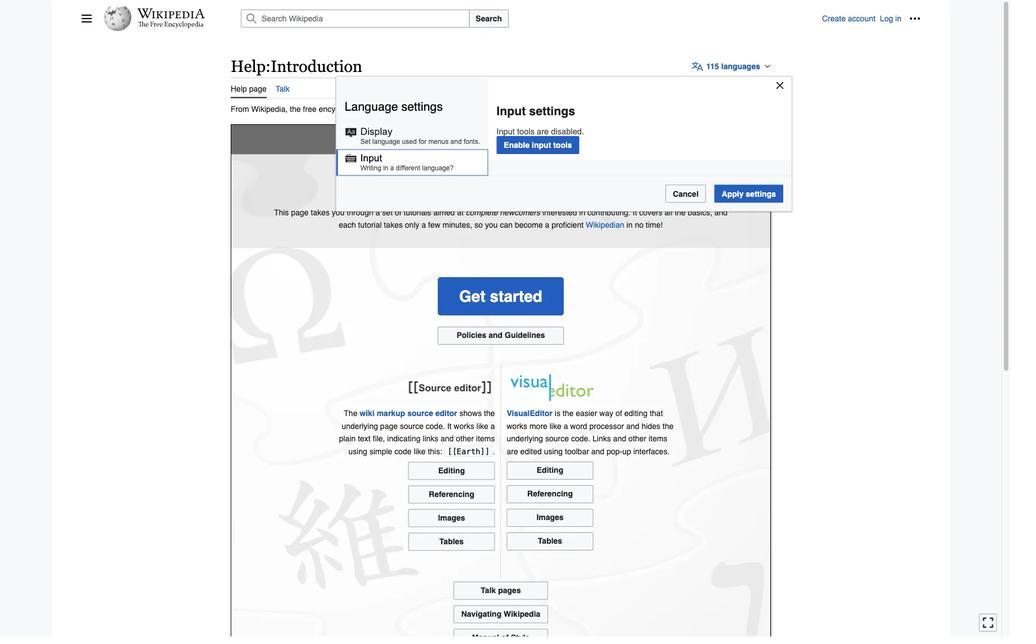 Task type: describe. For each thing, give the bounding box(es) containing it.
create account link
[[823, 14, 876, 23]]

through
[[347, 208, 374, 217]]

a inside input writing in a different language?
[[391, 164, 394, 172]]

text
[[358, 435, 371, 444]]

like inside is the easier way of editing that works more like a word processor and hides the underlying source code. links and other items are edited using toolbar and pop-up interfaces.
[[550, 422, 562, 431]]

editing for the right the tables link
[[537, 466, 564, 475]]

settings for input settings
[[529, 104, 576, 118]]

only
[[405, 221, 420, 230]]

in inside personal tools navigation
[[896, 14, 902, 23]]

the free encyclopedia image
[[138, 21, 204, 29]]

1 horizontal spatial introduction
[[383, 128, 498, 151]]

proficient
[[552, 221, 584, 230]]

wikipedian link
[[586, 221, 625, 230]]

help page
[[231, 84, 267, 93]]

using inside is the easier way of editing that works more like a word processor and hides the underlying source code. links and other items are edited using toolbar and pop-up interfaces.
[[544, 447, 563, 456]]

are inside input tools are disabled. enable input tools
[[537, 126, 549, 136]]

input
[[532, 141, 551, 150]]

encyclopedia
[[319, 105, 365, 114]]

input tools are disabled. enable input tools
[[497, 126, 584, 150]]

referencing link for the right the tables link
[[507, 486, 594, 504]]

pop-
[[607, 447, 623, 456]]

tables for left the tables link
[[440, 537, 464, 546]]

like right people
[[548, 177, 564, 188]]

account
[[848, 14, 876, 23]]

navigating wikipedia link
[[454, 606, 548, 624]]

for
[[419, 138, 427, 145]]

get started link
[[438, 278, 564, 316]]

it inside interested in contributing. it covers all the basics, and each tutorial takes only a few minutes, so you can become a proficient
[[633, 208, 637, 217]]

it inside shows the underlying page source code. it works like a plain text file, indicating links and other items using simple code like this:
[[447, 422, 452, 431]]

disabled.
[[551, 126, 584, 136]]

writing
[[361, 164, 382, 172]]

115 languages
[[707, 62, 761, 71]]

complete
[[466, 208, 498, 217]]

language?
[[422, 164, 454, 172]]

and inside display set language used for menus and fonts.
[[451, 138, 462, 145]]

like left this:
[[414, 447, 426, 456]]

log
[[881, 14, 894, 23]]

code. inside is the easier way of editing that works more like a word processor and hides the underlying source code. links and other items are edited using toolbar and pop-up interfaces.
[[571, 435, 591, 444]]

that
[[650, 409, 663, 418]]

0 vertical spatial .
[[583, 177, 586, 188]]

enable
[[504, 141, 530, 150]]

enable input tools button
[[497, 136, 580, 154]]

newcomers
[[500, 208, 541, 217]]

input settings
[[497, 104, 576, 118]]

and right policies
[[489, 331, 503, 340]]

few
[[428, 221, 441, 230]]

search button
[[469, 10, 509, 28]]

introduction to wikipedia main content
[[226, 51, 778, 638]]

can
[[500, 221, 513, 230]]

page inside shows the underlying page source code. it works like a plain text file, indicating links and other items using simple code like this:
[[380, 422, 398, 431]]

help:wikitext image
[[405, 372, 495, 404]]

this
[[274, 208, 289, 217]]

:
[[266, 57, 271, 75]]

talk for talk pages
[[481, 586, 496, 595]]

by
[[501, 177, 512, 188]]

other inside shows the underlying page source code. it works like a plain text file, indicating links and other items using simple code like this:
[[456, 435, 474, 444]]

basics,
[[688, 208, 713, 217]]

wiki markup source editor link
[[360, 409, 458, 418]]

indicating
[[387, 435, 421, 444]]

from wikipedia, the free encyclopedia
[[231, 105, 365, 114]]

language progressive image
[[692, 61, 703, 72]]

code
[[395, 447, 412, 456]]

0 horizontal spatial is
[[463, 177, 471, 188]]

in inside interested in contributing. it covers all the basics, and each tutorial takes only a few minutes, so you can become a proficient
[[580, 208, 586, 217]]

apply settings button
[[715, 185, 784, 203]]

and down editing
[[627, 422, 640, 431]]

cancel
[[673, 189, 699, 198]]

guidelines
[[505, 331, 545, 340]]

set
[[382, 208, 393, 217]]

language settings
[[345, 100, 443, 113]]

log in link
[[881, 14, 902, 23]]

used
[[402, 138, 417, 145]]

0 horizontal spatial takes
[[311, 208, 330, 217]]

this page takes you through a set of tutorials aimed at complete newcomers
[[274, 208, 541, 217]]

navigating
[[462, 610, 502, 619]]

fonts.
[[464, 138, 480, 145]]

toolbar
[[565, 447, 589, 456]]

languages
[[722, 62, 761, 71]]

tutorials
[[404, 208, 431, 217]]

easier
[[576, 409, 598, 418]]

made
[[474, 177, 498, 188]]

the left free
[[290, 105, 301, 114]]

and inside shows the underlying page source code. it works like a plain text file, indicating links and other items using simple code like this:
[[441, 435, 454, 444]]

wikipedian
[[586, 221, 625, 230]]

pages
[[498, 586, 521, 595]]

referencing link for left the tables link
[[408, 486, 495, 504]]

page for help
[[249, 84, 267, 93]]

personal tools navigation
[[823, 10, 925, 28]]

processor
[[590, 422, 624, 431]]

wikipedia:visualeditor/user guide image
[[507, 372, 597, 404]]

and down links
[[592, 447, 605, 456]]

using inside shows the underlying page source code. it works like a plain text file, indicating links and other items using simple code like this:
[[349, 447, 368, 456]]

works for other
[[454, 422, 475, 431]]

time!
[[646, 221, 663, 230]]

navigating wikipedia
[[462, 610, 541, 619]]

. inside "[[earth]] ."
[[493, 447, 495, 456]]

referencing for the right the tables link's referencing link
[[528, 490, 573, 499]]

editing link for the right the tables link's referencing link
[[507, 462, 594, 480]]

different
[[396, 164, 420, 172]]

talk link
[[276, 77, 290, 97]]

is inside is the easier way of editing that works more like a word processor and hides the underlying source code. links and other items are edited using toolbar and pop-up interfaces.
[[555, 409, 561, 418]]

a down interested
[[545, 221, 550, 230]]

the inside shows the underlying page source code. it works like a plain text file, indicating links and other items using simple code like this:
[[484, 409, 495, 418]]

interested
[[543, 208, 577, 217]]

wikipedian in no time!
[[586, 221, 663, 230]]

the wiki markup source editor
[[344, 409, 458, 418]]

source inside is the easier way of editing that works more like a word processor and hides the underlying source code. links and other items are edited using toolbar and pop-up interfaces.
[[546, 435, 569, 444]]

all
[[665, 208, 673, 217]]

simple
[[370, 447, 393, 456]]

wikipedia,
[[251, 105, 288, 114]]



Task type: vqa. For each thing, say whether or not it's contained in the screenshot.
'night'
no



Task type: locate. For each thing, give the bounding box(es) containing it.
0 horizontal spatial referencing link
[[408, 486, 495, 504]]

0 vertical spatial introduction
[[271, 57, 362, 75]]

introduction up talk link
[[271, 57, 362, 75]]

it up no
[[633, 208, 637, 217]]

policies and guidelines
[[457, 331, 545, 340]]

1 horizontal spatial other
[[629, 435, 647, 444]]

wikipedia down pages
[[504, 610, 541, 619]]

help page link
[[231, 77, 267, 98]]

in right log on the right top
[[896, 14, 902, 23]]

1 works from the left
[[454, 422, 475, 431]]

wikipedia down "language?"
[[417, 177, 461, 188]]

a up "[[earth]] ."
[[491, 422, 495, 431]]

wiki
[[360, 409, 375, 418]]

1 vertical spatial is
[[555, 409, 561, 418]]

links
[[593, 435, 611, 444]]

images for the right the tables link
[[537, 513, 564, 522]]

works down shows
[[454, 422, 475, 431]]

help for help page
[[231, 84, 247, 93]]

hides
[[642, 422, 661, 431]]

input for input settings
[[497, 104, 526, 118]]

images
[[537, 513, 564, 522], [438, 514, 465, 523]]

the
[[344, 409, 358, 418]]

items up "[[earth]] ."
[[476, 435, 495, 444]]

underlying inside shows the underlying page source code. it works like a plain text file, indicating links and other items using simple code like this:
[[342, 422, 378, 431]]

in
[[896, 14, 902, 23], [383, 164, 389, 172], [580, 208, 586, 217], [627, 221, 633, 230]]

shows the underlying page source code. it works like a plain text file, indicating links and other items using simple code like this:
[[339, 409, 495, 456]]

1 horizontal spatial of
[[616, 409, 623, 418]]

[[earth]] .
[[447, 447, 495, 457]]

apply settings
[[722, 189, 776, 198]]

images link for the right the tables link
[[507, 509, 594, 527]]

input up the enable
[[497, 126, 515, 136]]

wikipedia is made by people like you .
[[417, 177, 586, 188]]

0 horizontal spatial of
[[395, 208, 402, 217]]

you up each
[[332, 208, 345, 217]]

using
[[349, 447, 368, 456], [544, 447, 563, 456]]

underlying inside is the easier way of editing that works more like a word processor and hides the underlying source code. links and other items are edited using toolbar and pop-up interfaces.
[[507, 435, 543, 444]]

1 horizontal spatial you
[[485, 221, 498, 230]]

get
[[459, 288, 486, 306]]

1 vertical spatial wikipedia
[[417, 177, 461, 188]]

0 vertical spatial help
[[231, 57, 266, 75]]

plain
[[339, 435, 356, 444]]

help up the 'from' at the left
[[231, 84, 247, 93]]

0 vertical spatial tools
[[517, 126, 535, 136]]

menus
[[429, 138, 449, 145]]

fullscreen image
[[983, 618, 994, 629]]

1 horizontal spatial images link
[[507, 509, 594, 527]]

items up interfaces.
[[649, 435, 668, 444]]

are inside is the easier way of editing that works more like a word processor and hides the underlying source code. links and other items are edited using toolbar and pop-up interfaces.
[[507, 447, 518, 456]]

tables
[[538, 537, 563, 546], [440, 537, 464, 546]]

talk up wikipedia,
[[276, 84, 290, 93]]

talk for talk
[[276, 84, 290, 93]]

0 horizontal spatial tables link
[[408, 533, 495, 551]]

a inside shows the underlying page source code. it works like a plain text file, indicating links and other items using simple code like this:
[[491, 422, 495, 431]]

links
[[423, 435, 439, 444]]

are left edited
[[507, 447, 518, 456]]

language
[[345, 100, 398, 113]]

language
[[373, 138, 400, 145]]

1 horizontal spatial tables
[[538, 537, 563, 546]]

and right basics,
[[715, 208, 728, 217]]

[[earth]]
[[447, 447, 490, 457]]

0 horizontal spatial page
[[249, 84, 267, 93]]

1 horizontal spatial page
[[291, 208, 309, 217]]

in right writing at the top left of page
[[383, 164, 389, 172]]

0 vertical spatial takes
[[311, 208, 330, 217]]

menu image
[[81, 13, 92, 24]]

talk pages
[[481, 586, 521, 595]]

2 vertical spatial input
[[361, 153, 382, 163]]

0 horizontal spatial you
[[332, 208, 345, 217]]

code. inside shows the underlying page source code. it works like a plain text file, indicating links and other items using simple code like this:
[[426, 422, 445, 431]]

this:
[[428, 447, 442, 456]]

introduction
[[271, 57, 362, 75], [383, 128, 498, 151]]

items inside shows the underlying page source code. it works like a plain text file, indicating links and other items using simple code like this:
[[476, 435, 495, 444]]

input for input tools are disabled. enable input tools
[[497, 126, 515, 136]]

visualeditor link
[[507, 409, 553, 418]]

code. down word at the bottom right of the page
[[571, 435, 591, 444]]

0 horizontal spatial .
[[493, 447, 495, 456]]

page for this
[[291, 208, 309, 217]]

1 horizontal spatial referencing link
[[507, 486, 594, 504]]

settings for language settings
[[402, 100, 443, 113]]

2 works from the left
[[507, 422, 528, 431]]

0 vertical spatial are
[[537, 126, 549, 136]]

using down text
[[349, 447, 368, 456]]

tools up the enable
[[517, 126, 535, 136]]

works down visualeditor link
[[507, 422, 528, 431]]

2 horizontal spatial you
[[566, 177, 583, 188]]

. up proficient
[[583, 177, 586, 188]]

underlying up text
[[342, 422, 378, 431]]

display
[[361, 126, 393, 137]]

1 horizontal spatial referencing
[[528, 490, 573, 499]]

the right hides
[[663, 422, 674, 431]]

interested in contributing. it covers all the basics, and each tutorial takes only a few minutes, so you can become a proficient
[[339, 208, 728, 230]]

like right more
[[550, 422, 562, 431]]

0 vertical spatial source
[[408, 409, 433, 418]]

1 horizontal spatial takes
[[384, 221, 403, 230]]

1 vertical spatial underlying
[[507, 435, 543, 444]]

settings for apply settings
[[746, 189, 776, 198]]

0 vertical spatial you
[[566, 177, 583, 188]]

1 vertical spatial you
[[332, 208, 345, 217]]

0 horizontal spatial are
[[507, 447, 518, 456]]

tools
[[517, 126, 535, 136], [554, 141, 572, 150]]

a left set
[[376, 208, 380, 217]]

underlying
[[342, 422, 378, 431], [507, 435, 543, 444]]

input up writing at the top left of page
[[361, 153, 382, 163]]

is
[[463, 177, 471, 188], [555, 409, 561, 418]]

page up wikipedia,
[[249, 84, 267, 93]]

interfaces.
[[634, 447, 670, 456]]

1 items from the left
[[476, 435, 495, 444]]

1 horizontal spatial .
[[583, 177, 586, 188]]

1 horizontal spatial editing
[[537, 466, 564, 475]]

0 horizontal spatial tables
[[440, 537, 464, 546]]

1 vertical spatial tools
[[554, 141, 572, 150]]

input writing in a different language?
[[361, 153, 454, 172]]

referencing down edited
[[528, 490, 573, 499]]

2 help from the top
[[231, 84, 247, 93]]

editing down edited
[[537, 466, 564, 475]]

source left editor
[[408, 409, 433, 418]]

takes right this
[[311, 208, 330, 217]]

other up up
[[629, 435, 647, 444]]

settings up display set language used for menus and fonts.
[[402, 100, 443, 113]]

2 horizontal spatial settings
[[746, 189, 776, 198]]

0 horizontal spatial works
[[454, 422, 475, 431]]

items inside is the easier way of editing that works more like a word processor and hides the underlying source code. links and other items are edited using toolbar and pop-up interfaces.
[[649, 435, 668, 444]]

started
[[490, 288, 543, 306]]

cancel button
[[666, 185, 706, 203]]

you right 'so'
[[485, 221, 498, 230]]

tables link
[[507, 533, 594, 551], [408, 533, 495, 551]]

using right edited
[[544, 447, 563, 456]]

wikipedia image
[[137, 8, 205, 19]]

introduction up "language?"
[[383, 128, 498, 151]]

input inside input tools are disabled. enable input tools
[[497, 126, 515, 136]]

apply
[[722, 189, 744, 198]]

1 vertical spatial introduction
[[383, 128, 498, 151]]

1 horizontal spatial editing link
[[507, 462, 594, 480]]

a left few
[[422, 221, 426, 230]]

1 horizontal spatial underlying
[[507, 435, 543, 444]]

2 other from the left
[[629, 435, 647, 444]]

source inside shows the underlying page source code. it works like a plain text file, indicating links and other items using simple code like this:
[[400, 422, 424, 431]]

1 vertical spatial talk
[[481, 586, 496, 595]]

editing
[[537, 466, 564, 475], [438, 466, 465, 475]]

people
[[515, 177, 545, 188]]

images link
[[507, 509, 594, 527], [408, 510, 495, 528]]

1 vertical spatial takes
[[384, 221, 403, 230]]

2 items from the left
[[649, 435, 668, 444]]

minutes,
[[443, 221, 473, 230]]

0 vertical spatial of
[[395, 208, 402, 217]]

input for input writing in a different language?
[[361, 153, 382, 163]]

wikipedia inside the navigating wikipedia link
[[504, 610, 541, 619]]

talk left pages
[[481, 586, 496, 595]]

1 horizontal spatial using
[[544, 447, 563, 456]]

1 using from the left
[[349, 447, 368, 456]]

works for underlying
[[507, 422, 528, 431]]

takes inside interested in contributing. it covers all the basics, and each tutorial takes only a few minutes, so you can become a proficient
[[384, 221, 403, 230]]

the right all
[[675, 208, 686, 217]]

you inside interested in contributing. it covers all the basics, and each tutorial takes only a few minutes, so you can become a proficient
[[485, 221, 498, 230]]

of inside is the easier way of editing that works more like a word processor and hides the underlying source code. links and other items are edited using toolbar and pop-up interfaces.
[[616, 409, 623, 418]]

1 horizontal spatial settings
[[529, 104, 576, 118]]

. right [[earth]]
[[493, 447, 495, 456]]

other
[[456, 435, 474, 444], [629, 435, 647, 444]]

help for help : introduction
[[231, 57, 266, 75]]

editing link down this:
[[408, 462, 495, 480]]

2 vertical spatial you
[[485, 221, 498, 230]]

is down wikipedia:visualeditor/user guide image
[[555, 409, 561, 418]]

1 horizontal spatial it
[[633, 208, 637, 217]]

settings up disabled.
[[529, 104, 576, 118]]

settings right apply
[[746, 189, 776, 198]]

0 horizontal spatial editing link
[[408, 462, 495, 480]]

a left the different
[[391, 164, 394, 172]]

1 vertical spatial are
[[507, 447, 518, 456]]

of right set
[[395, 208, 402, 217]]

1 vertical spatial input
[[497, 126, 515, 136]]

0 horizontal spatial tools
[[517, 126, 535, 136]]

the up word at the bottom right of the page
[[563, 409, 574, 418]]

the
[[290, 105, 301, 114], [675, 208, 686, 217], [484, 409, 495, 418], [563, 409, 574, 418], [663, 422, 674, 431]]

0 horizontal spatial items
[[476, 435, 495, 444]]

editing down this:
[[438, 466, 465, 475]]

1 other from the left
[[456, 435, 474, 444]]

0 horizontal spatial talk
[[276, 84, 290, 93]]

0 horizontal spatial referencing
[[429, 490, 475, 499]]

become
[[515, 221, 543, 230]]

of right way
[[616, 409, 623, 418]]

2 vertical spatial source
[[546, 435, 569, 444]]

1 horizontal spatial tools
[[554, 141, 572, 150]]

1 horizontal spatial talk
[[481, 586, 496, 595]]

input inside input writing in a different language?
[[361, 153, 382, 163]]

like
[[548, 177, 564, 188], [477, 422, 489, 431], [550, 422, 562, 431], [414, 447, 426, 456]]

Search Wikipedia search field
[[241, 10, 470, 28]]

2 vertical spatial wikipedia
[[504, 610, 541, 619]]

0 horizontal spatial introduction
[[271, 57, 362, 75]]

0 horizontal spatial images link
[[408, 510, 495, 528]]

in inside input writing in a different language?
[[383, 164, 389, 172]]

in up proficient
[[580, 208, 586, 217]]

2 horizontal spatial page
[[380, 422, 398, 431]]

visualeditor
[[507, 409, 553, 418]]

source down more
[[546, 435, 569, 444]]

1 horizontal spatial items
[[649, 435, 668, 444]]

0 horizontal spatial settings
[[402, 100, 443, 113]]

way
[[600, 409, 614, 418]]

wikipedia
[[527, 128, 619, 151], [417, 177, 461, 188], [504, 610, 541, 619]]

no
[[635, 221, 644, 230]]

1 horizontal spatial images
[[537, 513, 564, 522]]

to
[[503, 128, 522, 151]]

page down "markup"
[[380, 422, 398, 431]]

images for left the tables link
[[438, 514, 465, 523]]

0 vertical spatial input
[[497, 104, 526, 118]]

settings inside the apply settings button
[[746, 189, 776, 198]]

policies and guidelines link
[[438, 327, 564, 345]]

underlying up edited
[[507, 435, 543, 444]]

1 horizontal spatial are
[[537, 126, 549, 136]]

works inside shows the underlying page source code. it works like a plain text file, indicating links and other items using simple code like this:
[[454, 422, 475, 431]]

and left fonts.
[[451, 138, 462, 145]]

a left word at the bottom right of the page
[[564, 422, 568, 431]]

takes
[[311, 208, 330, 217], [384, 221, 403, 230]]

page right this
[[291, 208, 309, 217]]

and inside interested in contributing. it covers all the basics, and each tutorial takes only a few minutes, so you can become a proficient
[[715, 208, 728, 217]]

are
[[537, 126, 549, 136], [507, 447, 518, 456]]

referencing link down this:
[[408, 486, 495, 504]]

search
[[476, 14, 502, 23]]

1 horizontal spatial tables link
[[507, 533, 594, 551]]

are up input
[[537, 126, 549, 136]]

page inside help page link
[[249, 84, 267, 93]]

referencing for left the tables link referencing link
[[429, 490, 475, 499]]

editing for left the tables link
[[438, 466, 465, 475]]

1 vertical spatial help
[[231, 84, 247, 93]]

0 horizontal spatial it
[[447, 422, 452, 431]]

other up [[earth]]
[[456, 435, 474, 444]]

tutorial
[[358, 221, 382, 230]]

editing link for left the tables link referencing link
[[408, 462, 495, 480]]

editing
[[625, 409, 648, 418]]

get started
[[459, 288, 543, 306]]

takes down set
[[384, 221, 403, 230]]

1 horizontal spatial is
[[555, 409, 561, 418]]

up
[[623, 447, 631, 456]]

1 horizontal spatial works
[[507, 422, 528, 431]]

0 horizontal spatial images
[[438, 514, 465, 523]]

0 vertical spatial underlying
[[342, 422, 378, 431]]

code. up links
[[426, 422, 445, 431]]

images link for left the tables link
[[408, 510, 495, 528]]

help up help page link
[[231, 57, 266, 75]]

in left no
[[627, 221, 633, 230]]

markup
[[377, 409, 405, 418]]

so
[[475, 221, 483, 230]]

log in and more options image
[[910, 13, 921, 24]]

talk pages link
[[454, 582, 548, 600]]

works inside is the easier way of editing that works more like a word processor and hides the underlying source code. links and other items are edited using toolbar and pop-up interfaces.
[[507, 422, 528, 431]]

0 horizontal spatial other
[[456, 435, 474, 444]]

source down wiki markup source editor link
[[400, 422, 424, 431]]

0 vertical spatial wikipedia
[[527, 128, 619, 151]]

0 horizontal spatial code.
[[426, 422, 445, 431]]

1 vertical spatial it
[[447, 422, 452, 431]]

input up to on the top of the page
[[497, 104, 526, 118]]

0 vertical spatial it
[[633, 208, 637, 217]]

contributing.
[[588, 208, 631, 217]]

2 vertical spatial page
[[380, 422, 398, 431]]

create
[[823, 14, 846, 23]]

referencing link down edited
[[507, 486, 594, 504]]

1 help from the top
[[231, 57, 266, 75]]

2 using from the left
[[544, 447, 563, 456]]

policies
[[457, 331, 487, 340]]

more
[[530, 422, 548, 431]]

1 vertical spatial page
[[291, 208, 309, 217]]

editing link down edited
[[507, 462, 594, 480]]

the right shows
[[484, 409, 495, 418]]

0 vertical spatial page
[[249, 84, 267, 93]]

items
[[476, 435, 495, 444], [649, 435, 668, 444]]

wikipedia down input settings
[[527, 128, 619, 151]]

covers
[[640, 208, 663, 217]]

the inside interested in contributing. it covers all the basics, and each tutorial takes only a few minutes, so you can become a proficient
[[675, 208, 686, 217]]

editor
[[436, 409, 458, 418]]

and right links
[[441, 435, 454, 444]]

set
[[361, 138, 371, 145]]

1 vertical spatial of
[[616, 409, 623, 418]]

referencing down this:
[[429, 490, 475, 499]]

you up interested
[[566, 177, 583, 188]]

1 horizontal spatial code.
[[571, 435, 591, 444]]

word
[[571, 422, 588, 431]]

0 vertical spatial talk
[[276, 84, 290, 93]]

0 horizontal spatial editing
[[438, 466, 465, 475]]

1 vertical spatial .
[[493, 447, 495, 456]]

0 vertical spatial is
[[463, 177, 471, 188]]

0 horizontal spatial underlying
[[342, 422, 378, 431]]

it down editor
[[447, 422, 452, 431]]

0 vertical spatial code.
[[426, 422, 445, 431]]

like down shows
[[477, 422, 489, 431]]

from
[[231, 105, 249, 114]]

talk inside talk pages link
[[481, 586, 496, 595]]

a inside is the easier way of editing that works more like a word processor and hides the underlying source code. links and other items are edited using toolbar and pop-up interfaces.
[[564, 422, 568, 431]]

and up pop-
[[614, 435, 627, 444]]

Search search field
[[227, 10, 823, 28]]

1 vertical spatial code.
[[571, 435, 591, 444]]

1 vertical spatial source
[[400, 422, 424, 431]]

each
[[339, 221, 356, 230]]

tools down disabled.
[[554, 141, 572, 150]]

0 horizontal spatial using
[[349, 447, 368, 456]]

is left the made
[[463, 177, 471, 188]]

tables for the right the tables link
[[538, 537, 563, 546]]

other inside is the easier way of editing that works more like a word processor and hides the underlying source code. links and other items are edited using toolbar and pop-up interfaces.
[[629, 435, 647, 444]]



